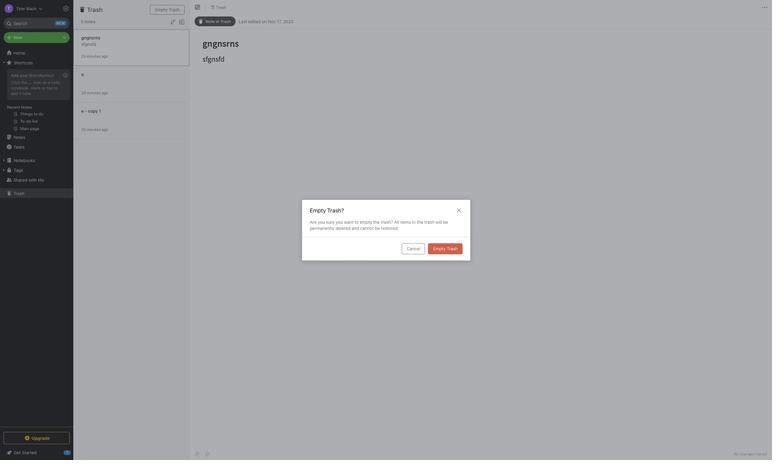 Task type: locate. For each thing, give the bounding box(es) containing it.
0 horizontal spatial you
[[318, 219, 325, 225]]

1 horizontal spatial empty
[[310, 207, 326, 214]]

trash
[[216, 5, 226, 10], [87, 6, 103, 13], [169, 7, 180, 12], [220, 19, 231, 24], [13, 191, 24, 196], [447, 246, 458, 251]]

or
[[42, 86, 46, 90]]

1 minutes from the top
[[87, 54, 101, 59]]

notes up tasks
[[13, 135, 25, 140]]

2 ago from the top
[[102, 91, 108, 95]]

trash?
[[381, 219, 393, 225]]

0 horizontal spatial all
[[394, 219, 399, 225]]

2 horizontal spatial empty
[[433, 246, 446, 251]]

0 horizontal spatial on
[[42, 80, 47, 85]]

0 vertical spatial empty trash button
[[150, 5, 185, 15]]

empty trash inside note list element
[[155, 7, 180, 12]]

29
[[81, 54, 86, 59], [81, 91, 86, 95]]

be
[[443, 219, 448, 225], [375, 226, 380, 231]]

the left "trash?"
[[373, 219, 380, 225]]

empty inside note list element
[[155, 7, 168, 12]]

minutes
[[87, 54, 101, 59], [87, 91, 101, 95], [87, 127, 101, 132]]

ago
[[102, 54, 108, 59], [102, 91, 108, 95], [102, 127, 108, 132]]

the left trash
[[417, 219, 423, 225]]

to down note,
[[54, 86, 57, 90]]

notebook,
[[11, 86, 30, 90]]

0 vertical spatial minutes
[[87, 54, 101, 59]]

here.
[[23, 91, 32, 96]]

1 horizontal spatial on
[[262, 19, 267, 24]]

1 vertical spatial be
[[375, 226, 380, 231]]

1 horizontal spatial all
[[734, 452, 739, 457]]

be right cannot
[[375, 226, 380, 231]]

0 vertical spatial on
[[262, 19, 267, 24]]

the
[[21, 80, 27, 85], [373, 219, 380, 225], [417, 219, 423, 225]]

you up deleted
[[336, 219, 343, 225]]

1 e from the top
[[81, 72, 84, 77]]

empty trash for empty trash button within the note list element
[[155, 7, 180, 12]]

ago for e - copy 1
[[102, 127, 108, 132]]

add tag image
[[204, 451, 211, 458]]

3 minutes from the top
[[87, 127, 101, 132]]

29 minutes ago down sfgnsfd
[[81, 54, 108, 59]]

3 ago from the top
[[102, 127, 108, 132]]

tree containing home
[[0, 48, 73, 427]]

trash inside 'link'
[[13, 191, 24, 196]]

on left a
[[42, 80, 47, 85]]

all
[[394, 219, 399, 225], [734, 452, 739, 457]]

empty trash?
[[310, 207, 344, 214]]

in right note
[[216, 19, 219, 24]]

be right will
[[443, 219, 448, 225]]

empty trash button left expand note image
[[150, 5, 185, 15]]

home link
[[0, 48, 73, 58]]

group
[[0, 68, 73, 135]]

group containing add your first shortcut
[[0, 68, 73, 135]]

on inside note window element
[[262, 19, 267, 24]]

all left changes on the bottom right of page
[[734, 452, 739, 457]]

all inside the are you sure you want to empty the trash? all items in the trash will be permanently deleted and cannot be restored.
[[394, 219, 399, 225]]

1 horizontal spatial to
[[355, 219, 359, 225]]

all changes saved
[[734, 452, 768, 457]]

add
[[11, 91, 18, 96]]

recent notes
[[7, 105, 32, 110]]

minutes down sfgnsfd
[[87, 54, 101, 59]]

items
[[400, 219, 411, 225]]

on left nov
[[262, 19, 267, 24]]

ago for e
[[102, 91, 108, 95]]

empty trash button down will
[[428, 243, 463, 254]]

1 horizontal spatial in
[[412, 219, 416, 225]]

stack
[[31, 86, 41, 90]]

add a reminder image
[[193, 451, 201, 458]]

2 29 from the top
[[81, 91, 86, 95]]

1 vertical spatial ago
[[102, 91, 108, 95]]

-
[[85, 108, 87, 114]]

1 horizontal spatial you
[[336, 219, 343, 225]]

1 vertical spatial notes
[[13, 135, 25, 140]]

0 horizontal spatial the
[[21, 80, 27, 85]]

tasks button
[[0, 142, 73, 152]]

trash link
[[0, 189, 73, 198]]

notes right 'recent'
[[21, 105, 32, 110]]

empty trash
[[155, 7, 180, 12], [433, 246, 458, 251]]

notes
[[84, 19, 95, 24]]

1 vertical spatial empty
[[310, 207, 326, 214]]

e for e
[[81, 72, 84, 77]]

click
[[11, 80, 20, 85]]

to
[[54, 86, 57, 90], [355, 219, 359, 225]]

0 horizontal spatial empty trash
[[155, 7, 180, 12]]

0 vertical spatial in
[[216, 19, 219, 24]]

close image
[[455, 207, 463, 214]]

in right items
[[412, 219, 416, 225]]

29 minutes ago
[[81, 54, 108, 59], [81, 91, 108, 95]]

shared with me
[[13, 177, 44, 183]]

0 vertical spatial be
[[443, 219, 448, 225]]

empty trash button
[[150, 5, 185, 15], [428, 243, 463, 254]]

1 vertical spatial on
[[42, 80, 47, 85]]

0 vertical spatial to
[[54, 86, 57, 90]]

1 horizontal spatial the
[[373, 219, 380, 225]]

None search field
[[8, 18, 65, 29]]

shared
[[13, 177, 27, 183]]

notebooks link
[[0, 156, 73, 165]]

29 up -
[[81, 91, 86, 95]]

29 down sfgnsfd
[[81, 54, 86, 59]]

to inside icon on a note, notebook, stack or tag to add it here.
[[54, 86, 57, 90]]

add your first shortcut
[[11, 73, 54, 78]]

on
[[262, 19, 267, 24], [42, 80, 47, 85]]

2 minutes from the top
[[87, 91, 101, 95]]

cannot
[[360, 226, 374, 231]]

will
[[436, 219, 442, 225]]

2 horizontal spatial the
[[417, 219, 423, 225]]

sfgnsfd
[[81, 41, 96, 47]]

empty trash down will
[[433, 246, 458, 251]]

0 vertical spatial empty trash
[[155, 7, 180, 12]]

2 vertical spatial empty
[[433, 246, 446, 251]]

0 horizontal spatial empty
[[155, 7, 168, 12]]

2 e from the top
[[81, 108, 84, 114]]

tree
[[0, 48, 73, 427]]

1 vertical spatial 29 minutes ago
[[81, 91, 108, 95]]

in
[[216, 19, 219, 24], [412, 219, 416, 225]]

1 vertical spatial e
[[81, 108, 84, 114]]

notebooks
[[14, 158, 35, 163]]

notes
[[21, 105, 32, 110], [13, 135, 25, 140]]

0 vertical spatial empty
[[155, 7, 168, 12]]

0 vertical spatial notes
[[21, 105, 32, 110]]

upgrade button
[[4, 433, 70, 445]]

2 vertical spatial ago
[[102, 127, 108, 132]]

sure
[[326, 219, 335, 225]]

nov
[[268, 19, 276, 24]]

0 vertical spatial all
[[394, 219, 399, 225]]

29 minutes ago up copy
[[81, 91, 108, 95]]

the inside group
[[21, 80, 27, 85]]

1 vertical spatial empty trash
[[433, 246, 458, 251]]

1 horizontal spatial be
[[443, 219, 448, 225]]

minutes right 30
[[87, 127, 101, 132]]

17,
[[277, 19, 282, 24]]

edited
[[248, 19, 261, 24]]

2023
[[283, 19, 294, 24]]

0 vertical spatial 29 minutes ago
[[81, 54, 108, 59]]

0 horizontal spatial be
[[375, 226, 380, 231]]

and
[[352, 226, 359, 231]]

empty for the rightmost empty trash button
[[433, 246, 446, 251]]

new button
[[4, 32, 70, 43]]

all left items
[[394, 219, 399, 225]]

are
[[310, 219, 317, 225]]

1 vertical spatial in
[[412, 219, 416, 225]]

restored.
[[381, 226, 399, 231]]

1 horizontal spatial empty trash
[[433, 246, 458, 251]]

0 vertical spatial e
[[81, 72, 84, 77]]

1 vertical spatial minutes
[[87, 91, 101, 95]]

0 vertical spatial 29
[[81, 54, 86, 59]]

1 vertical spatial all
[[734, 452, 739, 457]]

e for e - copy 1
[[81, 108, 84, 114]]

note
[[206, 19, 215, 24]]

1 vertical spatial 29
[[81, 91, 86, 95]]

30 minutes ago
[[81, 127, 108, 132]]

are you sure you want to empty the trash? all items in the trash will be permanently deleted and cannot be restored.
[[310, 219, 448, 231]]

to up and
[[355, 219, 359, 225]]

1 vertical spatial empty trash button
[[428, 243, 463, 254]]

0 horizontal spatial to
[[54, 86, 57, 90]]

empty
[[155, 7, 168, 12], [310, 207, 326, 214], [433, 246, 446, 251]]

the left ...
[[21, 80, 27, 85]]

2 vertical spatial minutes
[[87, 127, 101, 132]]

0 horizontal spatial in
[[216, 19, 219, 24]]

empty trash left expand note image
[[155, 7, 180, 12]]

e
[[81, 72, 84, 77], [81, 108, 84, 114]]

minutes up copy
[[87, 91, 101, 95]]

tasks
[[13, 144, 25, 150]]

0 vertical spatial ago
[[102, 54, 108, 59]]

saved
[[757, 452, 768, 457]]

0 horizontal spatial empty trash button
[[150, 5, 185, 15]]

you
[[318, 219, 325, 225], [336, 219, 343, 225]]

shortcuts button
[[0, 58, 73, 68]]

1 vertical spatial to
[[355, 219, 359, 225]]

you up permanently
[[318, 219, 325, 225]]

3
[[81, 19, 83, 24]]



Task type: describe. For each thing, give the bounding box(es) containing it.
empty for empty trash button within the note list element
[[155, 7, 168, 12]]

trash
[[424, 219, 434, 225]]

copy
[[88, 108, 98, 114]]

1 ago from the top
[[102, 54, 108, 59]]

3 notes
[[81, 19, 95, 24]]

settings image
[[62, 5, 70, 12]]

2 you from the left
[[336, 219, 343, 225]]

expand note image
[[194, 4, 201, 11]]

expand notebooks image
[[2, 158, 6, 163]]

tags button
[[0, 165, 73, 175]]

gngnsrns
[[81, 35, 100, 40]]

minutes for e - copy 1
[[87, 127, 101, 132]]

permanently
[[310, 226, 334, 231]]

notes inside group
[[21, 105, 32, 110]]

to inside the are you sure you want to empty the trash? all items in the trash will be permanently deleted and cannot be restored.
[[355, 219, 359, 225]]

1 29 from the top
[[81, 54, 86, 59]]

deleted
[[336, 226, 351, 231]]

...
[[28, 80, 32, 85]]

me
[[38, 177, 44, 183]]

add
[[11, 73, 19, 78]]

shortcuts
[[14, 60, 33, 65]]

Note Editor text field
[[190, 29, 772, 448]]

home
[[13, 50, 25, 55]]

minutes for e
[[87, 91, 101, 95]]

a
[[48, 80, 50, 85]]

1 horizontal spatial empty trash button
[[428, 243, 463, 254]]

notes link
[[0, 132, 73, 142]]

shortcut
[[38, 73, 54, 78]]

changes
[[740, 452, 756, 457]]

last edited on nov 17, 2023
[[239, 19, 294, 24]]

empty trash button inside note list element
[[150, 5, 185, 15]]

empty trash for the rightmost empty trash button
[[433, 246, 458, 251]]

last
[[239, 19, 247, 24]]

Search text field
[[8, 18, 65, 29]]

note window element
[[190, 0, 772, 461]]

tags
[[14, 168, 23, 173]]

click the ...
[[11, 80, 32, 85]]

trash button
[[208, 3, 228, 12]]

with
[[29, 177, 37, 183]]

1
[[99, 108, 101, 114]]

it
[[19, 91, 21, 96]]

cancel button
[[402, 243, 425, 254]]

your
[[20, 73, 28, 78]]

shared with me link
[[0, 175, 73, 185]]

upgrade
[[32, 436, 50, 441]]

note list element
[[73, 0, 190, 461]]

empty
[[360, 219, 372, 225]]

tag
[[47, 86, 53, 90]]

1 you from the left
[[318, 219, 325, 225]]

1 29 minutes ago from the top
[[81, 54, 108, 59]]

icon
[[33, 80, 41, 85]]

new
[[13, 35, 22, 40]]

expand tags image
[[2, 168, 6, 173]]

note,
[[51, 80, 61, 85]]

want
[[344, 219, 353, 225]]

icon on a note, notebook, stack or tag to add it here.
[[11, 80, 61, 96]]

30
[[81, 127, 86, 132]]

first
[[29, 73, 37, 78]]

e - copy 1
[[81, 108, 101, 114]]

in inside the are you sure you want to empty the trash? all items in the trash will be permanently deleted and cannot be restored.
[[412, 219, 416, 225]]

all inside note window element
[[734, 452, 739, 457]]

on inside icon on a note, notebook, stack or tag to add it here.
[[42, 80, 47, 85]]

trash?
[[327, 207, 344, 214]]

cancel
[[407, 246, 420, 251]]

2 29 minutes ago from the top
[[81, 91, 108, 95]]

note in trash
[[206, 19, 231, 24]]

recent
[[7, 105, 20, 110]]



Task type: vqa. For each thing, say whether or not it's contained in the screenshot.
tab list
no



